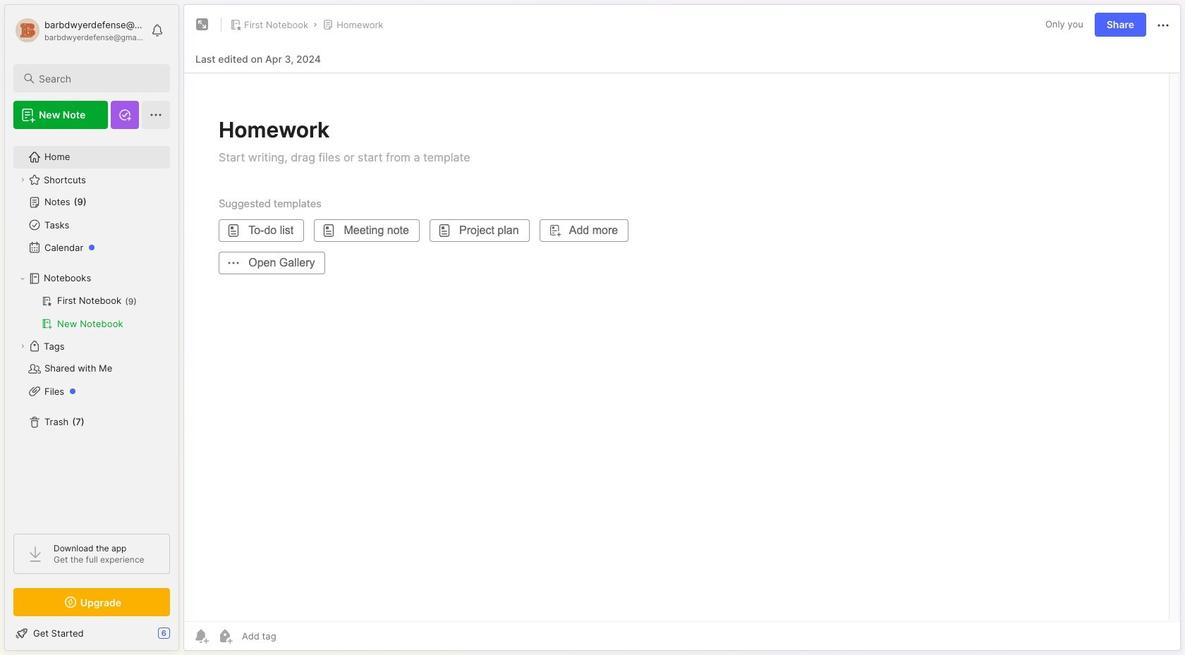 Task type: describe. For each thing, give the bounding box(es) containing it.
Account field
[[13, 16, 144, 44]]

none search field inside main element
[[39, 70, 157, 87]]

Search text field
[[39, 72, 157, 85]]

click to collapse image
[[178, 629, 189, 646]]

expand tags image
[[18, 342, 27, 351]]



Task type: locate. For each thing, give the bounding box(es) containing it.
expand note image
[[194, 16, 211, 33]]

expand notebooks image
[[18, 274, 27, 283]]

Note Editor text field
[[184, 73, 1180, 622]]

main element
[[0, 0, 183, 655]]

Help and Learning task checklist field
[[5, 622, 178, 645]]

add a reminder image
[[193, 628, 210, 645]]

tree
[[5, 138, 178, 521]]

note window element
[[183, 4, 1181, 655]]

More actions field
[[1155, 16, 1172, 34]]

group
[[13, 290, 169, 335]]

add tag image
[[217, 628, 234, 645]]

tree inside main element
[[5, 138, 178, 521]]

more actions image
[[1155, 17, 1172, 34]]

group inside tree
[[13, 290, 169, 335]]

Add tag field
[[241, 630, 347, 643]]

None search field
[[39, 70, 157, 87]]



Task type: vqa. For each thing, say whether or not it's contained in the screenshot.
first Date from the bottom
no



